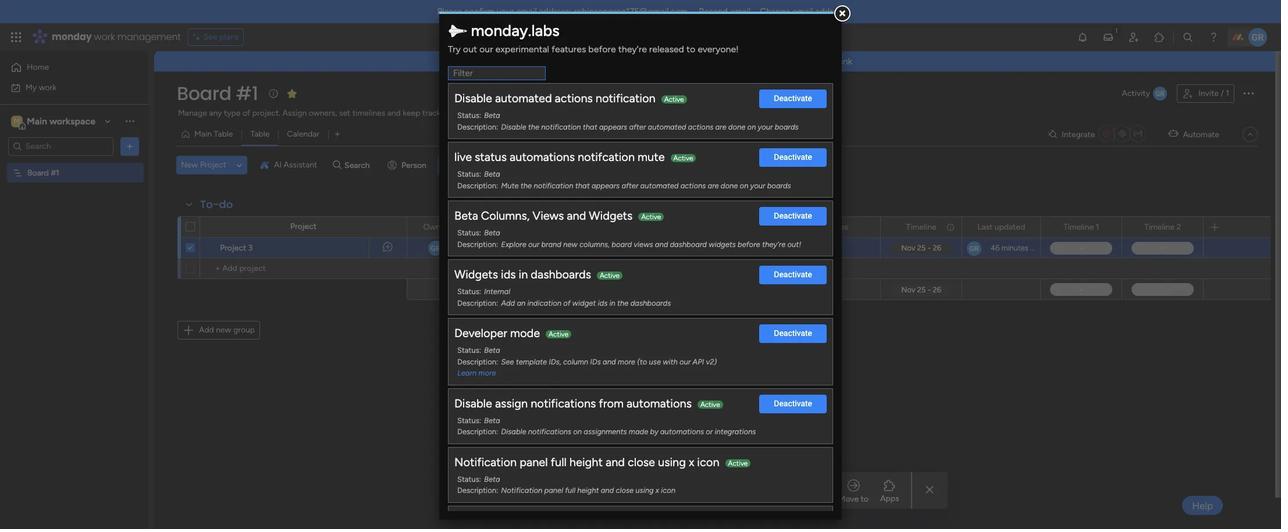 Task type: locate. For each thing, give the bounding box(es) containing it.
notification inside status: beta description: notification panel full height and close using x icon
[[501, 486, 542, 495]]

active up ids,
[[549, 331, 568, 339]]

add left "group"
[[199, 325, 214, 335]]

1 vertical spatial full
[[565, 486, 575, 495]]

automations right arrow down image
[[510, 150, 575, 164]]

0 vertical spatial items
[[696, 356, 722, 369]]

0 horizontal spatial email
[[516, 6, 537, 17]]

actions for notification
[[688, 123, 713, 131]]

notification up status: beta description: disable the notification that appears after automated actions are done on your boards
[[596, 91, 656, 105]]

automations up by at bottom right
[[627, 397, 692, 411]]

email right change
[[792, 6, 813, 17]]

1 horizontal spatial /
[[550, 160, 553, 170]]

automations inside the status: beta description: disable notifications on assignments made by automations or integrations
[[660, 428, 704, 436]]

active inside the widgets ids in dashboards active
[[600, 272, 620, 280]]

widgets ids in dashboards active
[[454, 268, 620, 282]]

board left the views
[[612, 240, 632, 249]]

brand
[[541, 240, 561, 249]]

active down 'one'
[[700, 401, 720, 409]]

board #1 down search in workspace field
[[27, 168, 59, 178]]

1 vertical spatial 2
[[1177, 222, 1181, 232]]

see left template
[[501, 358, 514, 366]]

0 vertical spatial see
[[203, 32, 217, 42]]

Last updated field
[[974, 221, 1028, 234]]

1 horizontal spatial more
[[618, 358, 635, 366]]

description: for assign
[[457, 428, 498, 436]]

0 horizontal spatial widgets
[[454, 268, 498, 282]]

workspace selection element
[[11, 114, 97, 129]]

assign
[[282, 108, 307, 118]]

they're
[[618, 44, 647, 55], [762, 240, 786, 249]]

Owner field
[[420, 221, 451, 234]]

assign
[[495, 397, 528, 411]]

live
[[454, 150, 472, 164]]

or left integrations
[[706, 428, 713, 436]]

email
[[516, 6, 537, 17], [730, 6, 751, 17], [792, 6, 813, 17]]

description: for automated
[[457, 123, 498, 131]]

after for notification
[[629, 123, 646, 131]]

status: inside status: beta description: mute the notification that appears after automated actions are done on your boards
[[457, 170, 481, 179]]

activity button
[[1117, 84, 1172, 103]]

our right 23
[[528, 240, 539, 249]]

1 vertical spatial are
[[708, 181, 719, 190]]

active inside beta columns, views and widgets active
[[641, 213, 661, 221]]

7 status: from the top
[[457, 475, 481, 484]]

learn
[[457, 369, 477, 378]]

update
[[716, 375, 745, 385]]

the right mute
[[521, 181, 532, 190]]

$500
[[749, 244, 768, 253], [749, 282, 768, 292]]

the right widget at bottom
[[617, 299, 629, 308]]

1 vertical spatial add
[[199, 325, 214, 335]]

beta inside the status: beta description: disable notifications on assignments made by automations or integrations
[[484, 416, 500, 425]]

or
[[637, 388, 645, 399], [706, 428, 713, 436]]

actions inside status: beta description: mute the notification that appears after automated actions are done on your boards
[[681, 181, 706, 190]]

full left selected
[[565, 486, 575, 495]]

timelines
[[352, 108, 385, 118]]

timeline inside the timeline field
[[906, 222, 937, 232]]

main
[[27, 115, 47, 127], [194, 129, 212, 139]]

calendar button
[[278, 125, 328, 144]]

beta inside status: beta description: disable the notification that appears after automated actions are done on your boards
[[484, 111, 500, 120]]

status: for disable assign notifications from automations
[[457, 416, 481, 425]]

1 vertical spatial multiple
[[647, 375, 679, 385]]

and inside status: beta description: notification panel full height and close using x icon
[[601, 486, 614, 495]]

see left more
[[531, 108, 545, 118]]

6 status: from the top
[[457, 416, 481, 425]]

disable inside the status: beta description: disable notifications on assignments made by automations or integrations
[[501, 428, 526, 436]]

or right edit
[[637, 388, 645, 399]]

1 horizontal spatial dashboards
[[630, 299, 671, 308]]

Board #1 field
[[174, 80, 261, 106]]

beta for panel
[[484, 475, 500, 484]]

work inside my work button
[[39, 82, 56, 92]]

automated for live status automations notifcation mute
[[640, 181, 679, 190]]

that inside status: beta description: mute the notification that appears after automated actions are done on your boards
[[575, 181, 590, 190]]

disable down 'learn more' link
[[454, 397, 492, 411]]

please
[[437, 6, 462, 17]]

automated up stands. on the left
[[495, 91, 552, 105]]

actions inside status: beta description: disable the notification that appears after automated actions are done on your boards
[[688, 123, 713, 131]]

column inside "update multiple items at once! select multiple items to update column value, edit or move them in one single click."
[[747, 375, 777, 385]]

with
[[770, 56, 788, 67], [663, 358, 678, 366]]

1 horizontal spatial they're
[[762, 240, 786, 249]]

board left the is
[[615, 56, 639, 67]]

notifications down ids,
[[531, 397, 596, 411]]

more
[[618, 358, 635, 366], [478, 369, 496, 378]]

1 vertical spatial ids
[[598, 299, 608, 308]]

1 vertical spatial automated
[[648, 123, 686, 131]]

0 vertical spatial done
[[728, 123, 746, 131]]

/ right filter
[[478, 160, 482, 170]]

main for main workspace
[[27, 115, 47, 127]]

0 horizontal spatial add
[[199, 325, 214, 335]]

0 vertical spatial automated
[[495, 91, 552, 105]]

automated inside status: beta description: disable the notification that appears after automated actions are done on your boards
[[648, 123, 686, 131]]

that
[[583, 123, 597, 131], [575, 181, 590, 190]]

1 vertical spatial that
[[575, 181, 590, 190]]

(to
[[637, 358, 647, 366]]

4 status: from the top
[[457, 287, 481, 296]]

your for status: beta description: disable the notification that appears after automated actions are done on your boards
[[758, 123, 773, 131]]

help
[[1192, 500, 1213, 512]]

robinsongreg175@gmail.com
[[574, 6, 688, 17]]

your inside status: beta description: disable the notification that appears after automated actions are done on your boards
[[758, 123, 773, 131]]

status: inside status: internal description: add an indication of widget ids in the dashboards
[[457, 287, 481, 296]]

Search field
[[342, 157, 376, 173]]

0 vertical spatial work
[[94, 30, 115, 44]]

x left export
[[656, 486, 659, 495]]

email for resend email
[[730, 6, 751, 17]]

beta for automated
[[484, 111, 500, 120]]

Search features search field
[[448, 66, 546, 80]]

1 timeline from the left
[[906, 222, 937, 232]]

automated down mute
[[640, 181, 679, 190]]

0 vertical spatial using
[[658, 455, 686, 469]]

date
[[514, 222, 531, 232]]

0 horizontal spatial #1
[[51, 168, 59, 178]]

our left api
[[680, 358, 691, 366]]

our right out
[[479, 44, 493, 55]]

is
[[641, 56, 648, 67]]

on inside status: beta description: disable the notification that appears after automated actions are done on your boards
[[747, 123, 756, 131]]

got it link
[[773, 433, 811, 449]]

deactivate button for notification
[[759, 90, 827, 108]]

they're left "out!"
[[762, 240, 786, 249]]

3 deactivate button from the top
[[759, 207, 827, 226]]

0 horizontal spatial board #1
[[27, 168, 59, 178]]

ids right widget at bottom
[[598, 299, 608, 308]]

2 vertical spatial see
[[501, 358, 514, 366]]

1 image
[[1111, 24, 1122, 37]]

new project
[[181, 160, 226, 170]]

table down any
[[214, 129, 233, 139]]

are inside status: beta description: mute the notification that appears after automated actions are done on your boards
[[708, 181, 719, 190]]

description: inside status: beta description: mute the notification that appears after automated actions are done on your boards
[[457, 181, 498, 190]]

email for change email address
[[792, 6, 813, 17]]

1 horizontal spatial before
[[738, 240, 760, 249]]

the
[[734, 56, 748, 67], [528, 123, 539, 131], [521, 181, 532, 190], [617, 299, 629, 308]]

1 deactivate from the top
[[774, 94, 812, 103]]

2 status: from the top
[[457, 170, 481, 179]]

deactivate for notifcation
[[774, 153, 812, 162]]

0 horizontal spatial board
[[27, 168, 49, 178]]

0 vertical spatial that
[[583, 123, 597, 131]]

0 horizontal spatial x
[[656, 486, 659, 495]]

select
[[619, 375, 644, 385]]

main inside 'main table' button
[[194, 129, 212, 139]]

0 vertical spatial column
[[563, 358, 588, 366]]

invite / 1 button
[[1177, 84, 1235, 103]]

see
[[203, 32, 217, 42], [531, 108, 545, 118], [501, 358, 514, 366]]

active inside live status automations notifcation mute active
[[673, 154, 693, 162]]

delete
[[762, 494, 786, 504]]

budget
[[745, 222, 772, 232]]

resend email link
[[699, 6, 751, 17]]

integrate
[[1062, 129, 1095, 139]]

boards inside status: beta description: disable the notification that appears after automated actions are done on your boards
[[775, 123, 799, 131]]

done inside status: beta description: disable the notification that appears after automated actions are done on your boards
[[728, 123, 746, 131]]

multiple up move
[[647, 375, 679, 385]]

disable automated actions notification active
[[454, 91, 684, 105]]

autopilot image
[[1168, 126, 1178, 141]]

they're up the is
[[618, 44, 647, 55]]

more left (to
[[618, 358, 635, 366]]

of left widget at bottom
[[563, 299, 570, 308]]

0 vertical spatial they're
[[618, 44, 647, 55]]

your for manage any type of project. assign owners, set timelines and keep track of where your project stands.
[[477, 108, 493, 118]]

add new group
[[199, 325, 255, 335]]

appears inside status: beta description: disable the notification that appears after automated actions are done on your boards
[[599, 123, 627, 131]]

status: for disable automated actions notification
[[457, 111, 481, 120]]

table down project.
[[250, 129, 270, 139]]

1 vertical spatial appears
[[592, 181, 620, 190]]

1 horizontal spatial #1
[[236, 80, 258, 106]]

and down notification panel full height and close using x icon active
[[601, 486, 614, 495]]

close left duplicate
[[616, 486, 634, 495]]

hide button
[[569, 156, 612, 175]]

active left notes field
[[641, 213, 661, 221]]

x up export
[[689, 455, 694, 469]]

the inside status: beta description: disable the notification that appears after automated actions are done on your boards
[[528, 123, 539, 131]]

column up click.
[[747, 375, 777, 385]]

disable down the project
[[501, 123, 526, 131]]

status: inside status: beta description: explore our brand new columns, board views and dashboard widgets before they're out!
[[457, 229, 481, 237]]

and right 'ids'
[[603, 358, 616, 366]]

/ for invite
[[1221, 88, 1224, 98]]

height inside status: beta description: notification panel full height and close using x icon
[[577, 486, 599, 495]]

5 description: from the top
[[457, 358, 498, 366]]

are
[[715, 123, 726, 131], [708, 181, 719, 190]]

0 horizontal spatial main
[[27, 115, 47, 127]]

panel left selected
[[544, 486, 563, 495]]

0 horizontal spatial before
[[588, 44, 616, 55]]

with right use
[[663, 358, 678, 366]]

1 vertical spatial column
[[747, 375, 777, 385]]

learn more link
[[457, 369, 496, 378]]

beta inside status: beta description: mute the notification that appears after automated actions are done on your boards
[[484, 170, 500, 179]]

and inside status: beta description: explore our brand new columns, board views and dashboard widgets before they're out!
[[655, 240, 668, 249]]

description: for panel
[[457, 486, 498, 495]]

2 email from the left
[[730, 6, 751, 17]]

2 vertical spatial automations
[[660, 428, 704, 436]]

timeline for timeline 2
[[1144, 222, 1175, 232]]

your for status: beta description: mute the notification that appears after automated actions are done on your boards
[[750, 181, 765, 190]]

active inside disable automated actions notification active
[[664, 95, 684, 104]]

notifications inside the status: beta description: disable notifications on assignments made by automations or integrations
[[528, 428, 571, 436]]

4 description: from the top
[[457, 299, 498, 308]]

status: inside status: beta description: disable the notification that appears after automated actions are done on your boards
[[457, 111, 481, 120]]

this  board is visible to anyone on the web with a shareable link
[[596, 56, 852, 67]]

of right "type"
[[243, 108, 250, 118]]

close inside status: beta description: notification panel full height and close using x icon
[[616, 486, 634, 495]]

items left at
[[696, 356, 722, 369]]

1 horizontal spatial ids
[[598, 299, 608, 308]]

icon up export
[[697, 455, 719, 469]]

1 vertical spatial close
[[616, 486, 634, 495]]

5 deactivate from the top
[[774, 329, 812, 338]]

after inside status: beta description: mute the notification that appears after automated actions are done on your boards
[[622, 181, 638, 190]]

new left "group"
[[216, 325, 231, 335]]

automated inside status: beta description: mute the notification that appears after automated actions are done on your boards
[[640, 181, 679, 190]]

to up 'one'
[[706, 375, 714, 385]]

from
[[599, 397, 624, 411]]

status: for beta columns, views and widgets
[[457, 229, 481, 237]]

assistant
[[284, 160, 317, 170]]

home button
[[7, 58, 125, 77]]

disable
[[454, 91, 492, 105], [501, 123, 526, 131], [454, 397, 492, 411], [501, 428, 526, 436]]

after down mute
[[622, 181, 638, 190]]

deactivate for dashboards
[[774, 270, 812, 280]]

appears inside status: beta description: mute the notification that appears after automated actions are done on your boards
[[592, 181, 620, 190]]

#1
[[236, 80, 258, 106], [51, 168, 59, 178]]

main down 'manage'
[[194, 129, 212, 139]]

click.
[[747, 388, 767, 399]]

active right mute
[[673, 154, 693, 162]]

1 vertical spatial new
[[216, 325, 231, 335]]

the down stands. on the left
[[528, 123, 539, 131]]

6 deactivate from the top
[[774, 399, 812, 408]]

description: for columns,
[[457, 240, 498, 249]]

3 timeline from the left
[[1144, 222, 1175, 232]]

2 vertical spatial notification
[[534, 181, 573, 190]]

1 vertical spatial boards
[[767, 181, 791, 190]]

experimental
[[495, 44, 549, 55]]

1 vertical spatial board
[[27, 168, 49, 178]]

height
[[570, 455, 603, 469], [577, 486, 599, 495]]

more right learn
[[478, 369, 496, 378]]

4 deactivate from the top
[[774, 270, 812, 280]]

close down made
[[628, 455, 655, 469]]

status: inside the status: beta description: disable notifications on assignments made by automations or integrations
[[457, 416, 481, 425]]

icon
[[697, 455, 719, 469], [661, 486, 676, 495]]

and right the views
[[655, 240, 668, 249]]

board inside status: beta description: explore our brand new columns, board views and dashboard widgets before they're out!
[[612, 240, 632, 249]]

filter / 2
[[458, 160, 488, 170]]

disable inside status: beta description: disable the notification that appears after automated actions are done on your boards
[[501, 123, 526, 131]]

Files field
[[829, 221, 851, 234]]

3 email from the left
[[792, 6, 813, 17]]

main table
[[194, 129, 233, 139]]

0 vertical spatial or
[[637, 388, 645, 399]]

that inside status: beta description: disable the notification that appears after automated actions are done on your boards
[[583, 123, 597, 131]]

/ for sort
[[550, 160, 553, 170]]

main inside workspace selection element
[[27, 115, 47, 127]]

1 vertical spatial automations
[[627, 397, 692, 411]]

status: inside status: beta description: notification panel full height and close using x icon
[[457, 475, 481, 484]]

group
[[233, 325, 255, 335]]

your
[[497, 6, 514, 17], [477, 108, 493, 118], [758, 123, 773, 131], [750, 181, 765, 190]]

after up mute
[[629, 123, 646, 131]]

1 horizontal spatial icon
[[697, 455, 719, 469]]

new
[[563, 240, 578, 249], [216, 325, 231, 335]]

icon left export
[[661, 486, 676, 495]]

see for see plans
[[203, 32, 217, 42]]

collapse board header image
[[1246, 130, 1255, 139]]

ai logo image
[[260, 161, 269, 170]]

search everything image
[[1182, 31, 1194, 43]]

Due date field
[[495, 221, 533, 234]]

Timeline field
[[903, 221, 939, 234]]

active down visible
[[664, 95, 684, 104]]

height up project selected
[[570, 455, 603, 469]]

2 timeline from the left
[[1063, 222, 1094, 232]]

column left 'ids'
[[563, 358, 588, 366]]

0 vertical spatial boards
[[775, 123, 799, 131]]

0 vertical spatial 2
[[484, 160, 488, 170]]

description: inside status: beta description: notification panel full height and close using x icon
[[457, 486, 498, 495]]

/ for filter
[[478, 160, 482, 170]]

1 inside field
[[1096, 222, 1099, 232]]

description: inside status: internal description: add an indication of widget ids in the dashboards
[[457, 299, 498, 308]]

2 deactivate from the top
[[774, 153, 812, 162]]

#1 up "type"
[[236, 80, 258, 106]]

6 deactivate button from the top
[[759, 395, 827, 414]]

1 horizontal spatial add
[[501, 299, 515, 308]]

items up them
[[681, 375, 703, 385]]

disable down assign
[[501, 428, 526, 436]]

description: for status
[[457, 181, 498, 190]]

0 vertical spatial add
[[501, 299, 515, 308]]

boards inside status: beta description: mute the notification that appears after automated actions are done on your boards
[[767, 181, 791, 190]]

add inside button
[[199, 325, 214, 335]]

2 vertical spatial actions
[[681, 181, 706, 190]]

appears up notifcation
[[599, 123, 627, 131]]

3 status: from the top
[[457, 229, 481, 237]]

widgets up 'internal' on the bottom of page
[[454, 268, 498, 282]]

notification down sort / 1
[[534, 181, 573, 190]]

height down notification panel full height and close using x icon active
[[577, 486, 599, 495]]

1 vertical spatial work
[[39, 82, 56, 92]]

automate
[[1183, 129, 1219, 139]]

after
[[629, 123, 646, 131], [622, 181, 638, 190]]

done inside status: beta description: mute the notification that appears after automated actions are done on your boards
[[721, 181, 738, 190]]

archive
[[723, 494, 751, 504]]

see left plans
[[203, 32, 217, 42]]

0 vertical spatial appears
[[599, 123, 627, 131]]

with left a
[[770, 56, 788, 67]]

email right resend
[[730, 6, 751, 17]]

1 vertical spatial done
[[721, 181, 738, 190]]

deactivate button for from
[[759, 395, 827, 414]]

0 horizontal spatial icon
[[661, 486, 676, 495]]

1 vertical spatial notifications
[[528, 428, 571, 436]]

/ right sort
[[550, 160, 553, 170]]

0 horizontal spatial or
[[637, 388, 645, 399]]

1 vertical spatial panel
[[544, 486, 563, 495]]

3 deactivate from the top
[[774, 211, 812, 221]]

automations right by at bottom right
[[660, 428, 704, 436]]

new
[[181, 160, 198, 170]]

46 minutes ago
[[991, 244, 1043, 253]]

notification down more
[[541, 123, 581, 131]]

our inside status: beta description: explore our brand new columns, board views and dashboard widgets before they're out!
[[528, 240, 539, 249]]

project for project 3
[[220, 243, 246, 253]]

1 horizontal spatial new
[[563, 240, 578, 249]]

actions for notifcation
[[681, 181, 706, 190]]

0 vertical spatial board
[[177, 80, 231, 106]]

inbox image
[[1103, 31, 1114, 43]]

indication
[[527, 299, 561, 308]]

the inside status: beta description: mute the notification that appears after automated actions are done on your boards
[[521, 181, 532, 190]]

board up any
[[177, 80, 231, 106]]

of right track
[[443, 108, 450, 118]]

the inside status: internal description: add an indication of widget ids in the dashboards
[[617, 299, 629, 308]]

1 horizontal spatial with
[[770, 56, 788, 67]]

use
[[649, 358, 661, 366]]

0 vertical spatial panel
[[520, 455, 548, 469]]

and right views
[[567, 209, 586, 223]]

/ right invite
[[1221, 88, 1224, 98]]

4 deactivate button from the top
[[759, 266, 827, 285]]

1 horizontal spatial table
[[250, 129, 270, 139]]

using right selected
[[636, 486, 654, 495]]

add view image
[[335, 130, 340, 139]]

widgets
[[709, 240, 736, 249]]

deactivate
[[774, 94, 812, 103], [774, 153, 812, 162], [774, 211, 812, 221], [774, 270, 812, 280], [774, 329, 812, 338], [774, 399, 812, 408]]

1 vertical spatial in
[[609, 299, 615, 308]]

ai
[[274, 160, 282, 170]]

new inside status: beta description: explore our brand new columns, board views and dashboard widgets before they're out!
[[563, 240, 578, 249]]

0 horizontal spatial using
[[636, 486, 654, 495]]

dapulse integrations image
[[1048, 130, 1057, 139]]

timeline inside timeline 2 field
[[1144, 222, 1175, 232]]

2 horizontal spatial our
[[680, 358, 691, 366]]

using down by at bottom right
[[658, 455, 686, 469]]

active down medium
[[600, 272, 620, 280]]

arrow down image
[[493, 158, 507, 172]]

add left an
[[501, 299, 515, 308]]

in down 23
[[519, 268, 528, 282]]

1 vertical spatial actions
[[688, 123, 713, 131]]

1 status: from the top
[[457, 111, 481, 120]]

board #1 up any
[[177, 80, 258, 106]]

notifications image
[[1077, 31, 1089, 43]]

0 vertical spatial actions
[[555, 91, 593, 105]]

multiple up them
[[656, 356, 694, 369]]

2 horizontal spatial of
[[563, 299, 570, 308]]

1 vertical spatial board
[[612, 240, 632, 249]]

x inside status: beta description: notification panel full height and close using x icon
[[656, 486, 659, 495]]

1 horizontal spatial column
[[747, 375, 777, 385]]

invite members image
[[1128, 31, 1140, 43]]

project selected
[[530, 476, 631, 493]]

greg robinson image
[[1249, 28, 1267, 47]]

active down integrations
[[728, 459, 748, 468]]

email up monday.labs
[[516, 6, 537, 17]]

panel
[[520, 455, 548, 469], [544, 486, 563, 495]]

beta inside status: beta description: explore our brand new columns, board views and dashboard widgets before they're out!
[[484, 229, 500, 237]]

1 vertical spatial icon
[[661, 486, 676, 495]]

work right monday at left
[[94, 30, 115, 44]]

1 description: from the top
[[457, 123, 498, 131]]

timeline 1
[[1063, 222, 1099, 232]]

ids up 'internal' on the bottom of page
[[501, 268, 516, 282]]

are inside status: beta description: disable the notification that appears after automated actions are done on your boards
[[715, 123, 726, 131]]

0 horizontal spatial timeline
[[906, 222, 937, 232]]

1 deactivate button from the top
[[759, 90, 827, 108]]

notification panel full height and close using x icon active
[[454, 455, 748, 469]]

2 description: from the top
[[457, 181, 498, 190]]

/ inside 'button'
[[1221, 88, 1224, 98]]

0 vertical spatial notifications
[[531, 397, 596, 411]]

description: inside the status: beta description: disable notifications on assignments made by automations or integrations
[[457, 428, 498, 436]]

timeline for timeline
[[906, 222, 937, 232]]

2 horizontal spatial timeline
[[1144, 222, 1175, 232]]

using
[[658, 455, 686, 469], [636, 486, 654, 495]]

0 vertical spatial close
[[628, 455, 655, 469]]

deactivate for notification
[[774, 94, 812, 103]]

project.
[[252, 108, 280, 118]]

main right workspace image
[[27, 115, 47, 127]]

files
[[832, 222, 848, 232]]

of inside status: internal description: add an indication of widget ids in the dashboards
[[563, 299, 570, 308]]

0 vertical spatial new
[[563, 240, 578, 249]]

that down hide 'popup button'
[[575, 181, 590, 190]]

full inside status: beta description: notification panel full height and close using x icon
[[565, 486, 575, 495]]

on inside the status: beta description: disable notifications on assignments made by automations or integrations
[[573, 428, 582, 436]]

description: inside status: beta description: explore our brand new columns, board views and dashboard widgets before they're out!
[[457, 240, 498, 249]]

board inside list box
[[27, 168, 49, 178]]

sort / 1
[[532, 160, 558, 170]]

beta
[[484, 111, 500, 120], [484, 170, 500, 179], [454, 209, 478, 223], [484, 229, 500, 237], [484, 346, 500, 355], [484, 416, 500, 425], [484, 475, 500, 484]]

description: inside status: beta description: disable the notification that appears after automated actions are done on your boards
[[457, 123, 498, 131]]

before down the 'budget' field
[[738, 240, 760, 249]]

using inside status: beta description: notification panel full height and close using x icon
[[636, 486, 654, 495]]

other
[[667, 244, 687, 253]]

disable up where on the top left of the page
[[454, 91, 492, 105]]

0 vertical spatial height
[[570, 455, 603, 469]]

boards for mute
[[767, 181, 791, 190]]

1 vertical spatial our
[[528, 240, 539, 249]]

1 horizontal spatial x
[[689, 455, 694, 469]]

1 vertical spatial #1
[[51, 168, 59, 178]]

option
[[0, 162, 148, 165]]

project
[[495, 108, 522, 118]]

notification inside status: beta description: mute the notification that appears after automated actions are done on your boards
[[534, 181, 573, 190]]

1 vertical spatial notification
[[501, 486, 542, 495]]

2 deactivate button from the top
[[759, 148, 827, 167]]

full up status: beta description: notification panel full height and close using x icon
[[551, 455, 567, 469]]

change email address link
[[760, 6, 846, 17]]

in right widget at bottom
[[609, 299, 615, 308]]

disable assign notifications from automations active
[[454, 397, 720, 411]]

work right my
[[39, 82, 56, 92]]

5 status: from the top
[[457, 346, 481, 355]]

1 horizontal spatial using
[[658, 455, 686, 469]]

see inside button
[[203, 32, 217, 42]]

6 description: from the top
[[457, 428, 498, 436]]

notification for notification
[[541, 123, 581, 131]]

3 description: from the top
[[457, 240, 498, 249]]

1
[[1226, 88, 1229, 98], [555, 160, 558, 170], [1096, 222, 1099, 232], [497, 480, 504, 501]]

7 description: from the top
[[457, 486, 498, 495]]

new right brand
[[563, 240, 578, 249]]

1 vertical spatial before
[[738, 240, 760, 249]]

to inside "update multiple items at once! select multiple items to update column value, edit or move them in one single click."
[[706, 375, 714, 385]]

with inside status: beta description: see template ids, column ids and more (to use with our api v2) learn more
[[663, 358, 678, 366]]

in inside status: internal description: add an indication of widget ids in the dashboards
[[609, 299, 615, 308]]

visible
[[650, 56, 676, 67]]

1 horizontal spatial timeline
[[1063, 222, 1094, 232]]

v2)
[[706, 358, 717, 366]]

your inside status: beta description: mute the notification that appears after automated actions are done on your boards
[[750, 181, 765, 190]]

notification inside status: beta description: disable the notification that appears after automated actions are done on your boards
[[541, 123, 581, 131]]



Task type: describe. For each thing, give the bounding box(es) containing it.
beta inside status: beta description: see template ids, column ids and more (to use with our api v2) learn more
[[484, 346, 500, 355]]

description: inside status: beta description: see template ids, column ids and more (to use with our api v2) learn more
[[457, 358, 498, 366]]

1 table from the left
[[214, 129, 233, 139]]

due
[[498, 222, 512, 232]]

0 vertical spatial automations
[[510, 150, 575, 164]]

notes
[[666, 222, 688, 232]]

beta for columns,
[[484, 229, 500, 237]]

#1 inside list box
[[51, 168, 59, 178]]

0 horizontal spatial 2
[[484, 160, 488, 170]]

column information image
[[946, 223, 955, 232]]

add new group button
[[177, 321, 260, 340]]

out!
[[787, 240, 801, 249]]

1 horizontal spatial board
[[177, 80, 231, 106]]

sort
[[532, 160, 547, 170]]

0 vertical spatial multiple
[[656, 356, 694, 369]]

invite
[[1198, 88, 1219, 98]]

priority
[[582, 222, 609, 232]]

update multiple items at once! select multiple items to update column value, edit or move them in one single click.
[[619, 356, 802, 399]]

that for notifcation
[[575, 181, 590, 190]]

status: for notification panel full height and close using x icon
[[457, 475, 481, 484]]

0 horizontal spatial dashboards
[[531, 268, 591, 282]]

Timeline 2 field
[[1141, 221, 1184, 234]]

beta for assign
[[484, 416, 500, 425]]

icon inside status: beta description: notification panel full height and close using x icon
[[661, 486, 676, 495]]

3
[[248, 243, 253, 253]]

widget
[[572, 299, 596, 308]]

duplicate
[[641, 494, 675, 504]]

1 inside 'button'
[[1226, 88, 1229, 98]]

try out our experimental features before they're released to everyone!
[[448, 44, 739, 55]]

confirm
[[464, 6, 495, 17]]

person button
[[383, 156, 433, 175]]

ai assistant
[[274, 160, 317, 170]]

status: beta description: see template ids, column ids and more (to use with our api v2) learn more
[[457, 346, 717, 378]]

new inside button
[[216, 325, 231, 335]]

deactivate button for dashboards
[[759, 266, 827, 285]]

main for main table
[[194, 129, 212, 139]]

boards for active
[[775, 123, 799, 131]]

1 email from the left
[[516, 6, 537, 17]]

0 vertical spatial full
[[551, 455, 567, 469]]

v2 expand column image
[[465, 218, 473, 228]]

status: inside status: beta description: see template ids, column ids and more (to use with our api v2) learn more
[[457, 346, 481, 355]]

update
[[619, 356, 653, 369]]

0 vertical spatial board
[[615, 56, 639, 67]]

0 vertical spatial $500
[[749, 244, 768, 253]]

project for project
[[290, 222, 317, 232]]

active inside notification panel full height and close using x icon active
[[728, 459, 748, 468]]

1 vertical spatial widgets
[[454, 268, 498, 282]]

an
[[517, 299, 526, 308]]

by
[[650, 428, 658, 436]]

mute
[[638, 150, 665, 164]]

calendar
[[287, 129, 320, 139]]

minutes
[[1002, 244, 1028, 253]]

to up the anyone
[[686, 44, 695, 55]]

help image
[[1208, 31, 1219, 43]]

5 deactivate button from the top
[[759, 325, 827, 343]]

them
[[671, 388, 692, 399]]

management
[[117, 30, 181, 44]]

board #1 inside list box
[[27, 168, 59, 178]]

last
[[977, 222, 993, 232]]

due date
[[498, 222, 531, 232]]

2 table from the left
[[250, 129, 270, 139]]

project inside button
[[200, 160, 226, 170]]

home
[[27, 62, 49, 72]]

work for monday
[[94, 30, 115, 44]]

edit
[[619, 388, 634, 399]]

monday.labs
[[467, 21, 560, 40]]

assignments
[[584, 428, 627, 436]]

panel inside status: beta description: notification panel full height and close using x icon
[[544, 486, 563, 495]]

status: for widgets ids in dashboards
[[457, 287, 481, 296]]

1 vertical spatial $500
[[749, 282, 768, 292]]

explore
[[501, 240, 526, 249]]

stands.
[[524, 108, 549, 118]]

deactivate button for notifcation
[[759, 148, 827, 167]]

move
[[647, 388, 669, 399]]

workspace image
[[11, 115, 23, 128]]

got
[[781, 436, 796, 447]]

Budget field
[[742, 221, 775, 234]]

v2 search image
[[333, 159, 342, 172]]

status: beta description: disable the notification that appears after automated actions are done on your boards
[[457, 111, 799, 131]]

dashboards inside status: internal description: add an indication of widget ids in the dashboards
[[630, 299, 671, 308]]

selected
[[578, 476, 631, 493]]

1 vertical spatial items
[[681, 375, 703, 385]]

0 vertical spatial more
[[618, 358, 635, 366]]

46
[[991, 244, 1000, 253]]

show board description image
[[266, 88, 280, 99]]

owner
[[423, 222, 448, 232]]

0 vertical spatial notification
[[454, 455, 517, 469]]

live status automations notifcation mute active
[[454, 150, 693, 164]]

appears for notifcation
[[592, 181, 620, 190]]

on inside status: beta description: mute the notification that appears after automated actions are done on your boards
[[740, 181, 748, 190]]

keep
[[403, 108, 420, 118]]

deactivate for from
[[774, 399, 812, 408]]

To-do field
[[197, 197, 236, 212]]

active inside the developer mode active
[[549, 331, 568, 339]]

notification for notifcation
[[534, 181, 573, 190]]

appears for notification
[[599, 123, 627, 131]]

0 vertical spatial icon
[[697, 455, 719, 469]]

0 vertical spatial with
[[770, 56, 788, 67]]

are for active
[[715, 123, 726, 131]]

the left web
[[734, 56, 748, 67]]

deactivate for and
[[774, 211, 812, 221]]

to-
[[200, 197, 219, 212]]

ids inside status: internal description: add an indication of widget ids in the dashboards
[[598, 299, 608, 308]]

this
[[596, 56, 613, 67]]

after for notifcation
[[622, 181, 638, 190]]

beta for status
[[484, 170, 500, 179]]

23
[[518, 244, 526, 253]]

a
[[790, 56, 795, 67]]

internal
[[484, 287, 510, 296]]

see plans button
[[188, 29, 244, 46]]

Timeline 1 field
[[1060, 221, 1102, 234]]

1 vertical spatial more
[[478, 369, 496, 378]]

0 vertical spatial before
[[588, 44, 616, 55]]

status: beta description: mute the notification that appears after automated actions are done on your boards
[[457, 170, 791, 190]]

done for active
[[728, 123, 746, 131]]

to right visible
[[678, 56, 687, 67]]

template
[[516, 358, 547, 366]]

timeline for timeline 1
[[1063, 222, 1094, 232]]

Notes field
[[663, 221, 691, 234]]

my
[[26, 82, 37, 92]]

ids,
[[549, 358, 561, 366]]

board #1 list box
[[0, 161, 148, 340]]

change email address
[[760, 6, 846, 17]]

status: for live status automations notifcation mute
[[457, 170, 481, 179]]

Search in workspace field
[[24, 140, 97, 153]]

our inside status: beta description: see template ids, column ids and more (to use with our api v2) learn more
[[680, 358, 691, 366]]

project for project selected
[[530, 476, 575, 493]]

before inside status: beta description: explore our brand new columns, board views and dashboard widgets before they're out!
[[738, 240, 760, 249]]

anyone
[[689, 56, 719, 67]]

out
[[463, 44, 477, 55]]

dashboard
[[670, 240, 707, 249]]

Priority field
[[580, 221, 611, 234]]

add inside status: internal description: add an indication of widget ids in the dashboards
[[501, 299, 515, 308]]

status
[[475, 150, 507, 164]]

work for my
[[39, 82, 56, 92]]

active inside disable assign notifications from automations active
[[700, 401, 720, 409]]

column inside status: beta description: see template ids, column ids and more (to use with our api v2) learn more
[[563, 358, 588, 366]]

apps image
[[1154, 31, 1165, 43]]

0 vertical spatial ids
[[501, 268, 516, 282]]

to-do
[[200, 197, 233, 212]]

they're inside status: beta description: explore our brand new columns, board views and dashboard widgets before they're out!
[[762, 240, 786, 249]]

link
[[839, 56, 852, 67]]

in inside "update multiple items at once! select multiple items to update column value, edit or move them in one single click."
[[695, 388, 702, 399]]

main workspace
[[27, 115, 95, 127]]

select product image
[[10, 31, 22, 43]]

angle down image
[[237, 161, 242, 170]]

0 vertical spatial our
[[479, 44, 493, 55]]

notifcation
[[578, 150, 635, 164]]

change
[[760, 6, 790, 17]]

1 horizontal spatial of
[[443, 108, 450, 118]]

0 horizontal spatial they're
[[618, 44, 647, 55]]

0 vertical spatial notification
[[596, 91, 656, 105]]

apps
[[880, 494, 899, 504]]

0 vertical spatial widgets
[[589, 209, 633, 223]]

to right the move on the bottom of the page
[[861, 494, 869, 504]]

please confirm your email address: robinsongreg175@gmail.com
[[437, 6, 688, 17]]

automated for disable automated actions notification
[[648, 123, 686, 131]]

0 horizontal spatial in
[[519, 268, 528, 282]]

0 vertical spatial #1
[[236, 80, 258, 106]]

and inside status: beta description: see template ids, column ids and more (to use with our api v2) learn more
[[603, 358, 616, 366]]

see for see more
[[531, 108, 545, 118]]

deactivate button for and
[[759, 207, 827, 226]]

timeline 2
[[1144, 222, 1181, 232]]

and up selected
[[606, 455, 625, 469]]

type
[[224, 108, 241, 118]]

that for notification
[[583, 123, 597, 131]]

my work button
[[7, 78, 125, 97]]

columns,
[[579, 240, 610, 249]]

views
[[533, 209, 564, 223]]

move
[[839, 494, 859, 504]]

and left keep
[[387, 108, 401, 118]]

0 vertical spatial board #1
[[177, 80, 258, 106]]

new project button
[[176, 156, 231, 175]]

or inside the status: beta description: disable notifications on assignments made by automations or integrations
[[706, 428, 713, 436]]

description: for ids
[[457, 299, 498, 308]]

or inside "update multiple items at once! select multiple items to update column value, edit or move them in one single click."
[[637, 388, 645, 399]]

value,
[[779, 375, 802, 385]]

done for mute
[[721, 181, 738, 190]]

invite / 1
[[1198, 88, 1229, 98]]

resend email
[[699, 6, 751, 17]]

see inside status: beta description: see template ids, column ids and more (to use with our api v2) learn more
[[501, 358, 514, 366]]

person
[[401, 160, 426, 170]]

made
[[629, 428, 648, 436]]

manage any type of project. assign owners, set timelines and keep track of where your project stands.
[[178, 108, 549, 118]]

convert
[[798, 494, 827, 504]]

are for mute
[[708, 181, 719, 190]]

0 horizontal spatial of
[[243, 108, 250, 118]]

once!
[[737, 356, 763, 369]]

ai assistant button
[[255, 156, 322, 175]]

remove from favorites image
[[286, 88, 298, 99]]

2 inside field
[[1177, 222, 1181, 232]]

my work
[[26, 82, 56, 92]]



Task type: vqa. For each thing, say whether or not it's contained in the screenshot.


